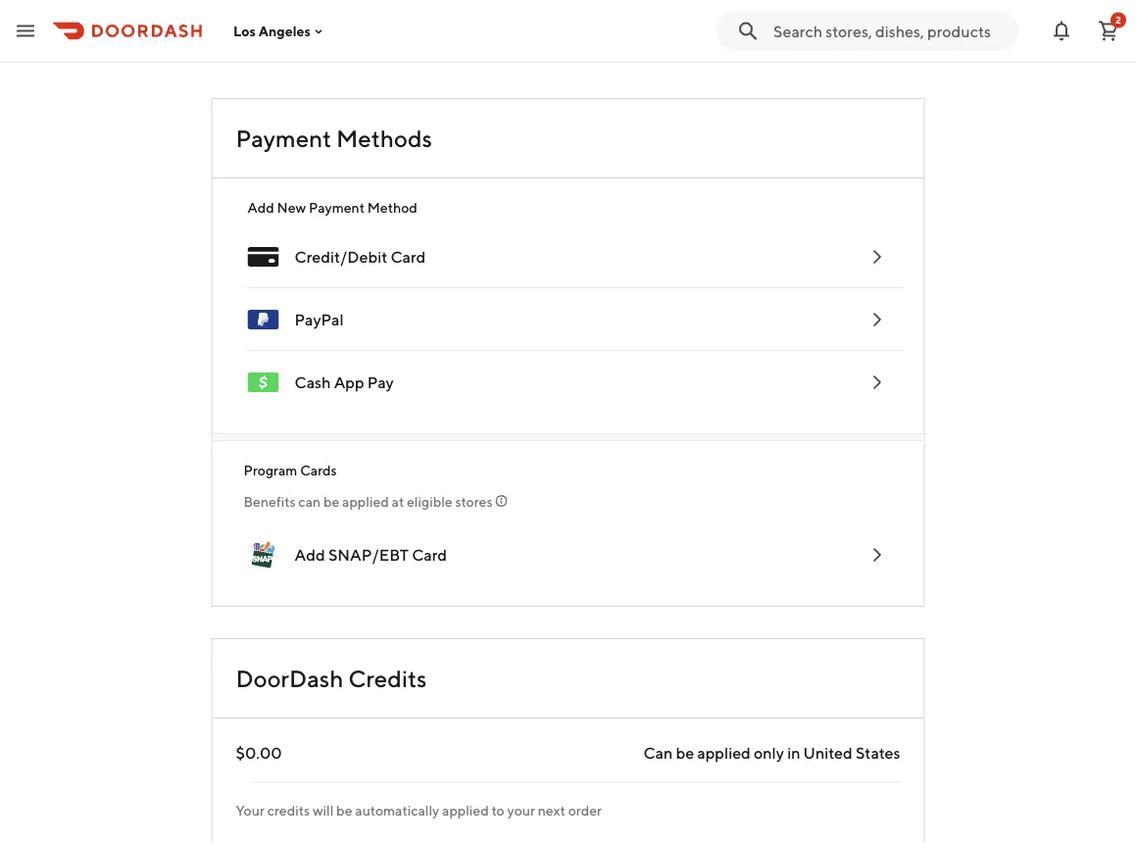 Task type: vqa. For each thing, say whether or not it's contained in the screenshot.
Closes
no



Task type: locate. For each thing, give the bounding box(es) containing it.
card down eligible
[[412, 546, 447, 565]]

2
[[1116, 14, 1122, 26]]

add left the new
[[248, 200, 274, 216]]

payment right the new
[[309, 200, 365, 216]]

new
[[277, 200, 306, 216]]

Store search: begin typing to search for stores available on DoorDash text field
[[774, 20, 1008, 42]]

benefits can be applied at eligible stores button
[[244, 492, 893, 512]]

1 vertical spatial add
[[295, 546, 325, 565]]

$0.00
[[236, 744, 282, 763]]

cash app pay
[[295, 373, 394, 392]]

payment inside menu
[[309, 200, 365, 216]]

0 vertical spatial be
[[324, 494, 340, 510]]

add new payment method image
[[866, 245, 889, 269], [866, 308, 889, 332], [866, 543, 889, 567]]

payment up the new
[[236, 124, 332, 152]]

angeles
[[259, 23, 311, 39]]

applied left only
[[698, 744, 751, 763]]

benefits
[[244, 494, 296, 510]]

1 vertical spatial card
[[412, 546, 447, 565]]

stores
[[456, 494, 493, 510]]

pay
[[368, 373, 394, 392]]

program cards
[[244, 463, 337, 479]]

0 horizontal spatial add
[[248, 200, 274, 216]]

credits
[[267, 803, 310, 819]]

1 horizontal spatial add
[[295, 546, 325, 565]]

app
[[334, 373, 364, 392]]

card down 'method'
[[391, 248, 426, 266]]

benefits can be applied at eligible stores
[[244, 494, 493, 510]]

only
[[754, 744, 785, 763]]

payment
[[236, 124, 332, 152], [309, 200, 365, 216]]

1 vertical spatial applied
[[698, 744, 751, 763]]

cash
[[295, 373, 331, 392]]

2 vertical spatial add new payment method image
[[866, 543, 889, 567]]

1 vertical spatial payment
[[309, 200, 365, 216]]

automatically
[[355, 803, 440, 819]]

your
[[508, 803, 535, 819]]

program
[[244, 463, 298, 479]]

can
[[299, 494, 321, 510]]

0 vertical spatial card
[[391, 248, 426, 266]]

open menu image
[[14, 19, 37, 43]]

1 vertical spatial be
[[676, 744, 695, 763]]

add for add new payment method
[[248, 200, 274, 216]]

at
[[392, 494, 404, 510]]

show menu image
[[248, 241, 279, 273]]

add for add snap/ebt card
[[295, 546, 325, 565]]

add right the add snap/ebt card image
[[295, 546, 325, 565]]

applied
[[342, 494, 389, 510], [698, 744, 751, 763], [442, 803, 489, 819]]

0 vertical spatial add new payment method image
[[866, 245, 889, 269]]

eligible
[[407, 494, 453, 510]]

2 vertical spatial be
[[337, 803, 353, 819]]

paypal
[[295, 310, 344, 329]]

menu containing credit/debit card
[[232, 198, 905, 414]]

menu
[[232, 198, 905, 414]]

card
[[391, 248, 426, 266], [412, 546, 447, 565]]

in
[[788, 744, 801, 763]]

credit/debit card
[[295, 248, 426, 266]]

applied left to
[[442, 803, 489, 819]]

2 horizontal spatial applied
[[698, 744, 751, 763]]

0 vertical spatial applied
[[342, 494, 389, 510]]

1 vertical spatial add new payment method image
[[866, 308, 889, 332]]

3 add new payment method image from the top
[[866, 543, 889, 567]]

0 horizontal spatial applied
[[342, 494, 389, 510]]

2 vertical spatial applied
[[442, 803, 489, 819]]

1 add new payment method image from the top
[[866, 245, 889, 269]]

add
[[248, 200, 274, 216], [295, 546, 325, 565]]

be
[[324, 494, 340, 510], [676, 744, 695, 763], [337, 803, 353, 819]]

states
[[856, 744, 901, 763]]

card inside menu
[[391, 248, 426, 266]]

0 vertical spatial add
[[248, 200, 274, 216]]

applied left at
[[342, 494, 389, 510]]

to
[[492, 803, 505, 819]]

be inside button
[[324, 494, 340, 510]]



Task type: describe. For each thing, give the bounding box(es) containing it.
doordash
[[236, 665, 344, 693]]

notification bell image
[[1051, 19, 1074, 43]]

add new payment method image for snap/ebt
[[866, 543, 889, 567]]

credit/debit
[[295, 248, 388, 266]]

2 button
[[1090, 11, 1129, 51]]

add snap/ebt card
[[295, 546, 447, 565]]

payment methods
[[236, 124, 433, 152]]

cards
[[300, 463, 337, 479]]

credits
[[348, 665, 427, 693]]

0 vertical spatial payment
[[236, 124, 332, 152]]

will
[[313, 803, 334, 819]]

2 add new payment method image from the top
[[866, 308, 889, 332]]

add snap/ebt card image
[[248, 540, 279, 571]]

add new payment method
[[248, 200, 418, 216]]

order
[[569, 803, 602, 819]]

method
[[368, 200, 418, 216]]

doordash credits
[[236, 665, 427, 693]]

methods
[[336, 124, 433, 152]]

can
[[644, 744, 673, 763]]

united
[[804, 744, 853, 763]]

applied inside button
[[342, 494, 389, 510]]

los angeles
[[233, 23, 311, 39]]

your credits will be automatically applied to your next order
[[236, 803, 602, 819]]

next
[[538, 803, 566, 819]]

1 horizontal spatial applied
[[442, 803, 489, 819]]

can be applied only in united states
[[644, 744, 901, 763]]

1 items, open order cart image
[[1098, 19, 1121, 43]]

los
[[233, 23, 256, 39]]

your
[[236, 803, 265, 819]]

add new payment method image
[[866, 371, 889, 394]]

add new payment method image for card
[[866, 245, 889, 269]]

snap/ebt
[[329, 546, 409, 565]]

los angeles button
[[233, 23, 327, 39]]



